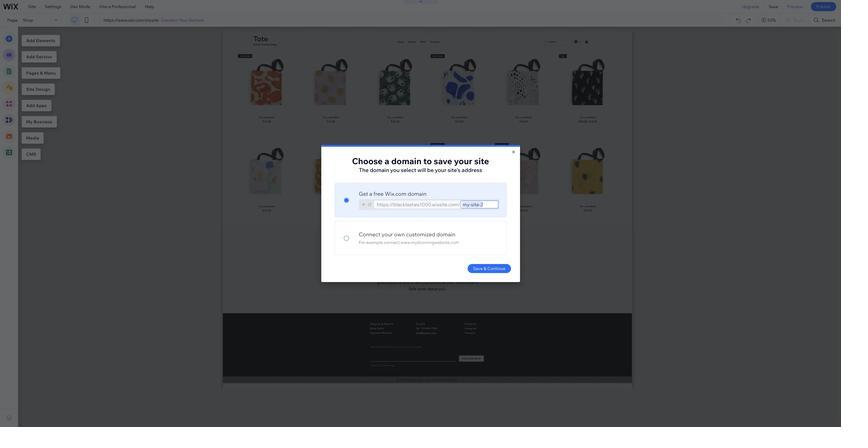 Task type: vqa. For each thing, say whether or not it's contained in the screenshot.
Wix Groups's Wix
no



Task type: describe. For each thing, give the bounding box(es) containing it.
get a free wix.com domain
[[359, 191, 427, 198]]

connect inside connect your own customized domain for example connect www.mystunningwebsite.com
[[359, 231, 380, 238]]

get
[[359, 191, 368, 198]]

connect your own customized domain for example connect www.mystunningwebsite.com
[[359, 231, 459, 245]]

www.mystunningwebsite.com
[[401, 240, 459, 245]]

save & continue button
[[468, 264, 511, 273]]

search
[[822, 17, 836, 23]]

customized
[[406, 231, 435, 238]]

2 horizontal spatial your
[[454, 156, 472, 167]]

help
[[145, 4, 154, 9]]

a for professional
[[109, 4, 111, 9]]

tools
[[793, 17, 804, 23]]

dev mode
[[70, 4, 90, 9]]

for
[[359, 240, 365, 245]]

shop
[[23, 17, 33, 23]]

site
[[28, 4, 36, 9]]

&
[[484, 266, 486, 272]]

50% button
[[758, 14, 780, 27]]

save button
[[764, 0, 783, 13]]

1 vertical spatial your
[[435, 167, 446, 174]]

preview
[[787, 4, 803, 9]]

dev
[[70, 4, 78, 9]]

publish button
[[811, 2, 836, 11]]

a for domain
[[385, 156, 389, 167]]

save for save
[[769, 4, 778, 9]]

domain up select
[[391, 156, 422, 167]]

select
[[401, 167, 416, 174]]

continue
[[487, 266, 506, 272]]

upgrade
[[742, 4, 759, 9]]

0 vertical spatial connect
[[161, 17, 178, 23]]

example
[[366, 240, 383, 245]]



Task type: locate. For each thing, give the bounding box(es) containing it.
domain up https://blacklashes1000.wixsite.com/
[[408, 191, 427, 198]]

0 horizontal spatial your
[[382, 231, 393, 238]]

publish
[[816, 4, 831, 9]]

address
[[462, 167, 482, 174]]

professional
[[112, 4, 136, 9]]

free
[[374, 191, 384, 198]]

your up connect
[[382, 231, 393, 238]]

a right get
[[369, 191, 372, 198]]

0 horizontal spatial a
[[109, 4, 111, 9]]

the
[[359, 167, 369, 174]]

1 vertical spatial save
[[473, 266, 483, 272]]

2 vertical spatial your
[[382, 231, 393, 238]]

tools button
[[781, 14, 809, 27]]

https://blacklashes1000.wixsite.com/
[[377, 202, 460, 208]]

a for free
[[369, 191, 372, 198]]

save for save & continue
[[473, 266, 483, 272]]

be
[[427, 167, 434, 174]]

mode
[[79, 4, 90, 9]]

save
[[769, 4, 778, 9], [473, 266, 483, 272]]

a right hire at the top
[[109, 4, 111, 9]]

a right the 'choose'
[[385, 156, 389, 167]]

connect up example
[[359, 231, 380, 238]]

0 vertical spatial save
[[769, 4, 778, 9]]

to
[[423, 156, 432, 167]]

your inside connect your own customized domain for example connect www.mystunningwebsite.com
[[382, 231, 393, 238]]

site
[[474, 156, 489, 167]]

settings
[[45, 4, 61, 9]]

2 vertical spatial a
[[369, 191, 372, 198]]

hire a professional
[[99, 4, 136, 9]]

1 horizontal spatial your
[[435, 167, 446, 174]]

domain inside connect your own customized domain for example connect www.mystunningwebsite.com
[[436, 231, 455, 238]]

0 horizontal spatial save
[[473, 266, 483, 272]]

hire
[[99, 4, 108, 9]]

own
[[394, 231, 405, 238]]

your up address
[[454, 156, 472, 167]]

save
[[434, 156, 452, 167]]

your down 'save'
[[435, 167, 446, 174]]

you
[[390, 167, 400, 174]]

1 vertical spatial connect
[[359, 231, 380, 238]]

connect
[[384, 240, 400, 245]]

search button
[[809, 14, 841, 27]]

0 vertical spatial a
[[109, 4, 111, 9]]

domain up www.mystunningwebsite.com
[[436, 231, 455, 238]]

connect
[[161, 17, 178, 23], [359, 231, 380, 238]]

1 horizontal spatial connect
[[359, 231, 380, 238]]

connect left your
[[161, 17, 178, 23]]

https://www.wix.com/mysite
[[104, 17, 159, 23]]

0 vertical spatial your
[[454, 156, 472, 167]]

save left &
[[473, 266, 483, 272]]

your
[[179, 17, 188, 23]]

None text field
[[461, 201, 498, 209]]

choose a domain to save your site the domain you select will be your site's address
[[352, 156, 489, 174]]

0 horizontal spatial connect
[[161, 17, 178, 23]]

save up 50%
[[769, 4, 778, 9]]

https://www.wix.com/mysite connect your domain
[[104, 17, 204, 23]]

site's
[[448, 167, 461, 174]]

domain down the 'choose'
[[370, 167, 389, 174]]

domain
[[391, 156, 422, 167], [370, 167, 389, 174], [408, 191, 427, 198], [436, 231, 455, 238]]

will
[[418, 167, 426, 174]]

domain
[[189, 17, 204, 23]]

your
[[454, 156, 472, 167], [435, 167, 446, 174], [382, 231, 393, 238]]

1 horizontal spatial a
[[369, 191, 372, 198]]

50%
[[768, 17, 776, 23]]

2 horizontal spatial a
[[385, 156, 389, 167]]

wix.com
[[385, 191, 406, 198]]

1 vertical spatial a
[[385, 156, 389, 167]]

1 horizontal spatial save
[[769, 4, 778, 9]]

a inside choose a domain to save your site the domain you select will be your site's address
[[385, 156, 389, 167]]

save & continue
[[473, 266, 506, 272]]

a
[[109, 4, 111, 9], [385, 156, 389, 167], [369, 191, 372, 198]]

choose
[[352, 156, 383, 167]]

preview button
[[783, 0, 807, 13]]



